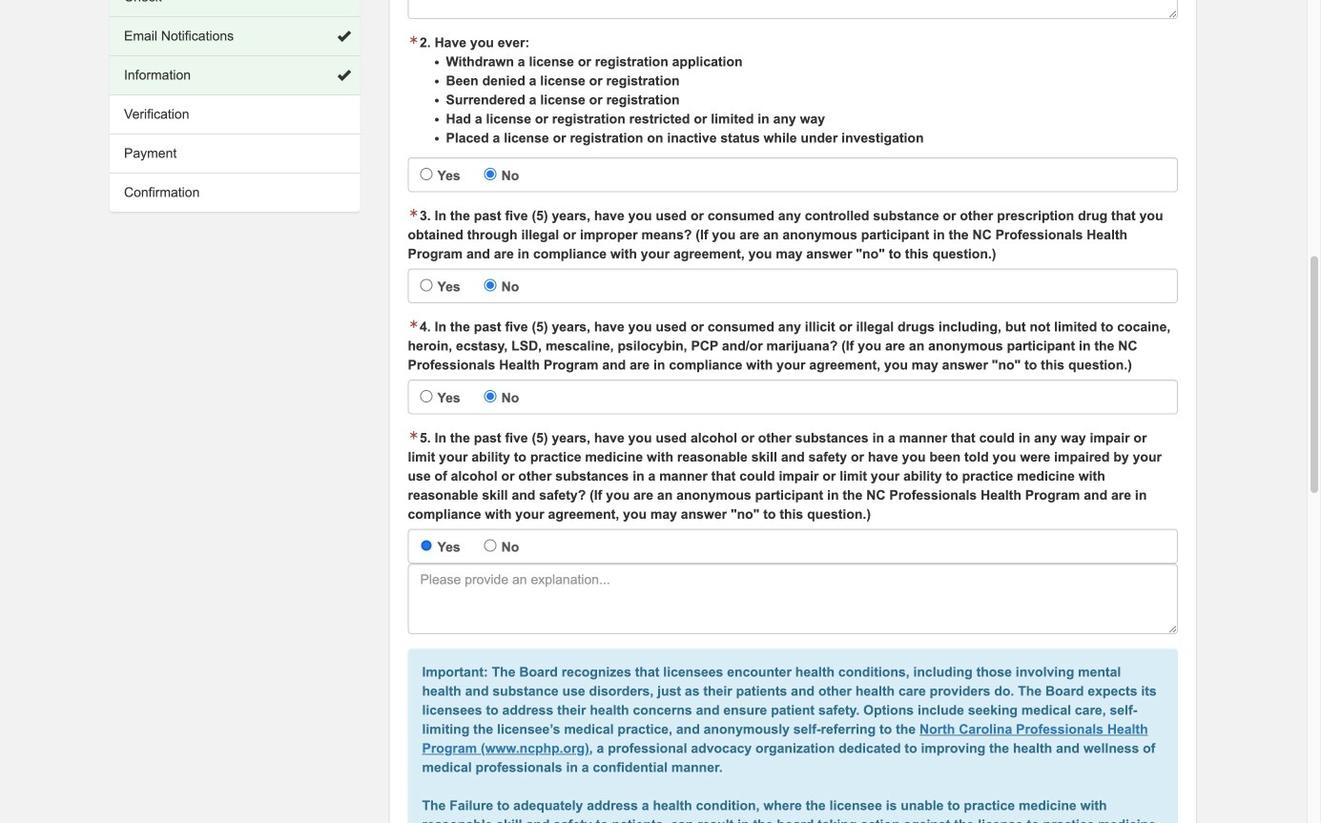 Task type: locate. For each thing, give the bounding box(es) containing it.
1 vertical spatial ok image
[[337, 69, 351, 82]]

Please provide an explanation... text field
[[408, 564, 1178, 635]]

ok image
[[337, 30, 351, 43], [337, 69, 351, 82]]

0 vertical spatial ok image
[[337, 30, 351, 43]]

None radio
[[420, 168, 433, 180], [420, 279, 433, 292], [484, 279, 497, 292], [484, 390, 497, 403], [420, 540, 433, 552], [484, 540, 497, 552], [420, 168, 433, 180], [420, 279, 433, 292], [484, 279, 497, 292], [484, 390, 497, 403], [420, 540, 433, 552], [484, 540, 497, 552]]

2 vertical spatial fw image
[[408, 431, 420, 440]]

1 vertical spatial fw image
[[408, 320, 420, 329]]

fw image
[[408, 35, 420, 45], [408, 320, 420, 329], [408, 431, 420, 440]]

2 fw image from the top
[[408, 320, 420, 329]]

fw image
[[408, 209, 420, 218]]

0 vertical spatial fw image
[[408, 35, 420, 45]]

None radio
[[484, 168, 497, 180], [420, 390, 433, 403], [484, 168, 497, 180], [420, 390, 433, 403]]



Task type: vqa. For each thing, say whether or not it's contained in the screenshot.
2nd fw icon from the top of the page
yes



Task type: describe. For each thing, give the bounding box(es) containing it.
3 fw image from the top
[[408, 431, 420, 440]]

1 fw image from the top
[[408, 35, 420, 45]]

1 ok image from the top
[[337, 30, 351, 43]]

2 ok image from the top
[[337, 69, 351, 82]]



